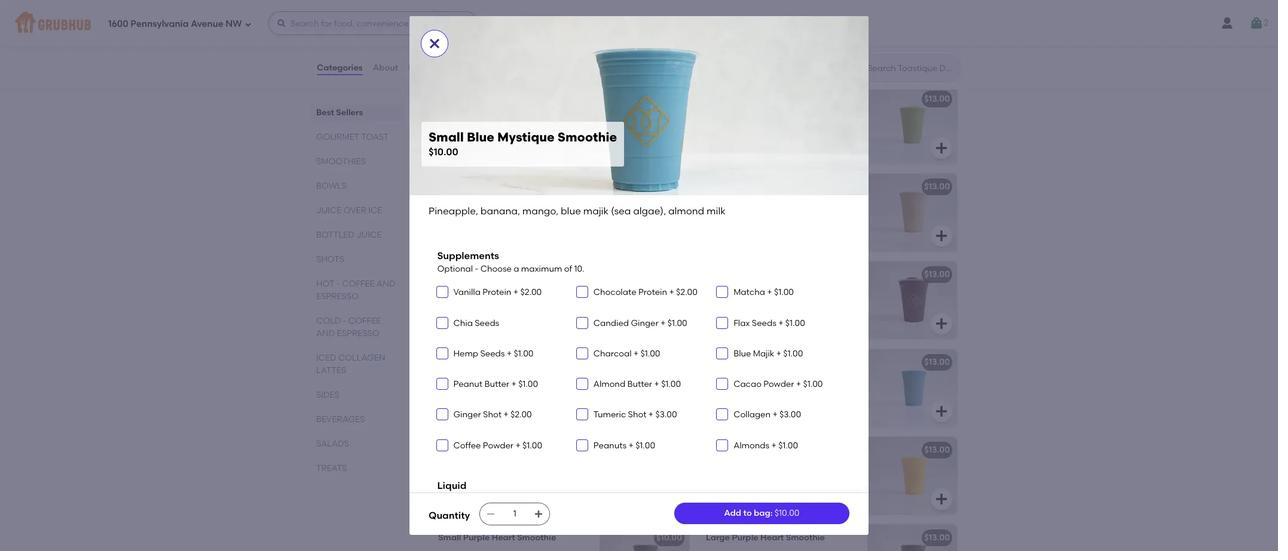 Task type: describe. For each thing, give the bounding box(es) containing it.
large purple heart smoothie
[[706, 533, 825, 544]]

mango, down the large green machine smoothie
[[742, 111, 774, 121]]

pennsylvania
[[131, 18, 189, 29]]

smoothie for large iced brew smoothie
[[775, 184, 814, 194]]

espresso for cold
[[337, 329, 379, 339]]

almond butter + $1.00
[[593, 380, 681, 390]]

orange for large
[[732, 446, 763, 456]]

beverages
[[316, 415, 365, 425]]

chia
[[453, 318, 473, 329]]

$1.00 down tumeric shot + $3.00
[[636, 441, 655, 451]]

banana, for small
[[438, 111, 472, 121]]

$1.00 right majik at the right of page
[[783, 349, 803, 359]]

chia seeds
[[453, 318, 499, 329]]

$10.00 inside small blue mystique smoothie $10.00
[[429, 147, 458, 158]]

majik for small blue mystique smoothie
[[438, 387, 460, 397]]

smoothie for small green machine smoothie
[[528, 94, 567, 104]]

majik for large blue mystique smoothie
[[706, 387, 728, 397]]

large green machine smoothie
[[706, 94, 835, 104]]

lime for large
[[733, 135, 750, 145]]

$1.00 up flax seeds + $1.00
[[774, 288, 794, 298]]

small orange crush smoothie
[[438, 446, 562, 456]]

about button
[[372, 47, 399, 90]]

svg image inside main navigation navigation
[[277, 19, 286, 28]]

flax for small green machine smoothie
[[508, 123, 523, 133]]

strawberry, for small superfruit smoothie image
[[461, 287, 506, 297]]

cacao
[[734, 380, 761, 390]]

smoothie for small blue mystique smoothie
[[522, 358, 561, 368]]

- inside supplements optional - choose a maximum of 10.
[[475, 264, 478, 274]]

0 vertical spatial smoothies
[[429, 58, 506, 73]]

cold - coffee and espresso tab
[[316, 315, 400, 340]]

purple for small
[[463, 533, 490, 544]]

pressed for small superfruit smoothie image
[[459, 299, 491, 309]]

+ for hemp seeds + $1.00
[[507, 349, 512, 359]]

matcha
[[734, 288, 765, 298]]

coffee, for large
[[706, 201, 736, 211]]

mango, down large blue mystique smoothie
[[787, 375, 819, 385]]

$13.00 for pineapple, banana, mango, blue majik (sea algae), almond milk
[[924, 358, 950, 368]]

almond
[[593, 380, 625, 390]]

over
[[344, 206, 366, 216]]

chocolate
[[593, 288, 636, 298]]

almond inside orange, mango, lime, agave, almond milk
[[438, 475, 470, 485]]

mango, down small green machine smoothie
[[474, 111, 506, 121]]

nw
[[226, 18, 242, 29]]

mango, down small blue mystique smoothie in the bottom left of the page
[[520, 375, 551, 385]]

gourmet toast
[[316, 132, 389, 142]]

espresso for hot
[[316, 292, 359, 302]]

Search Toastique Dupont Circle search field
[[866, 63, 958, 74]]

to
[[743, 509, 752, 519]]

+ for almond butter + $1.00
[[654, 380, 659, 390]]

pineapple, banana, mango, blue majik (sea algae), almond milk for large blue mystique smoothie
[[706, 375, 838, 397]]

chocolate protein + $2.00
[[593, 288, 697, 298]]

acai, for large superfruit smoothie image
[[706, 287, 727, 297]]

Input item quantity number field
[[502, 504, 528, 525]]

pressed for large superfruit smoothie image
[[727, 299, 759, 309]]

small for small iced brew smoothie
[[438, 182, 461, 192]]

beverages tab
[[316, 414, 400, 426]]

lattes
[[316, 366, 346, 376]]

pineapple, banana, mango, blue majik (sea algae), almond milk up 10.
[[429, 206, 726, 217]]

bowls tab
[[316, 180, 400, 192]]

small blue mystique smoothie
[[438, 358, 561, 368]]

$13.00 for orange, mango, lime, agave, almond milk
[[924, 446, 950, 456]]

protein for chocolate protein
[[638, 288, 667, 298]]

best sellers
[[316, 108, 363, 118]]

2 button
[[1249, 13, 1268, 34]]

juice inside tab
[[316, 206, 342, 216]]

machine for small
[[490, 94, 526, 104]]

$1.00 up peanut butter + $1.00
[[514, 349, 533, 359]]

crush for large
[[765, 446, 789, 456]]

a
[[514, 264, 519, 274]]

hemp seeds + $1.00
[[453, 349, 533, 359]]

$10.00 for small purple heart smoothie image
[[656, 533, 682, 544]]

2 $13.00 from the top
[[924, 182, 950, 192]]

superfruit
[[463, 270, 504, 280]]

about
[[373, 63, 398, 73]]

cold- for small superfruit smoothie image
[[438, 299, 459, 309]]

small purple heart smoothie image
[[600, 526, 689, 552]]

hot - coffee and espresso
[[316, 279, 395, 302]]

coffee
[[453, 441, 481, 451]]

toast
[[361, 132, 389, 142]]

$2.00 for ginger shot + $2.00
[[511, 410, 532, 421]]

hemp
[[453, 349, 478, 359]]

agave,
[[528, 462, 556, 473]]

large for large green machine smoothie
[[706, 94, 730, 104]]

iced
[[316, 353, 336, 363]]

$10.00 for small green machine smoothie image
[[656, 94, 682, 104]]

quantity
[[429, 511, 470, 522]]

coffee for hot
[[342, 279, 375, 289]]

hemp for small
[[459, 123, 483, 133]]

search icon image
[[848, 61, 863, 75]]

1600
[[108, 18, 128, 29]]

almonds + $1.00
[[734, 441, 798, 451]]

juice over ice
[[316, 206, 382, 216]]

hemp for large
[[727, 123, 751, 133]]

shots
[[316, 255, 344, 265]]

matcha + $1.00
[[734, 288, 794, 298]]

strawberry, for large superfruit smoothie image
[[729, 287, 774, 297]]

vanilla
[[453, 288, 481, 298]]

small blue mystique smoothie $10.00
[[429, 130, 617, 158]]

bottled juice tab
[[316, 229, 400, 242]]

mango, down small iced brew smoothie
[[522, 206, 558, 217]]

peanut
[[453, 380, 482, 390]]

protein for vanilla protein
[[483, 288, 511, 298]]

and for hot - coffee and espresso
[[377, 279, 395, 289]]

iced for large
[[732, 184, 750, 194]]

iced collagen lattes tab
[[316, 352, 400, 377]]

smoothie for large purple heart smoothie
[[786, 533, 825, 544]]

orange for small
[[463, 446, 494, 456]]

large superfruit smoothie image
[[867, 262, 957, 340]]

sides
[[316, 390, 339, 401]]

collagen + $3.00
[[734, 410, 801, 421]]

acai, strawberry, banana, blueberry, cold-pressed apple juice for large superfruit smoothie image
[[706, 287, 853, 309]]

small green machine smoothie image
[[600, 86, 689, 164]]

1600 pennsylvania avenue nw
[[108, 18, 242, 29]]

best seller
[[713, 170, 750, 178]]

cold - coffee and espresso
[[316, 316, 381, 339]]

ginger shot + $2.00
[[453, 410, 532, 421]]

large iced brew smoothie image
[[867, 174, 957, 252]]

$1.00 down large blue mystique smoothie
[[803, 380, 823, 390]]

coconut for small green machine smoothie
[[549, 123, 582, 133]]

candied ginger + $1.00
[[593, 318, 687, 329]]

maximum
[[521, 264, 562, 274]]

juice over ice tab
[[316, 204, 400, 217]]

smoothie for small blue mystique smoothie $10.00
[[558, 130, 617, 145]]

flax for large green machine smoothie
[[776, 123, 791, 133]]

seller
[[730, 170, 750, 178]]

tumeric shot + $3.00
[[593, 410, 677, 421]]

+ for candied ginger + $1.00
[[661, 318, 666, 329]]

coffee powder + $1.00
[[453, 441, 542, 451]]

majik
[[753, 349, 774, 359]]

2 seed, from the left
[[525, 123, 547, 133]]

peanut butter + $1.00
[[453, 380, 538, 390]]

large orange crush smoothie image
[[867, 438, 957, 515]]

charcoal + $1.00
[[593, 349, 660, 359]]

pineapple, banana, mango, blue majik (sea algae), almond milk for small blue mystique smoothie
[[438, 375, 571, 397]]

seeds for flax
[[752, 318, 776, 329]]

+ for cacao powder + $1.00
[[796, 380, 801, 390]]

svg image inside 2 button
[[1249, 16, 1264, 30]]

$1.00 down candied ginger + $1.00
[[641, 349, 660, 359]]

+ for ginger shot + $2.00
[[504, 410, 509, 421]]

cold
[[316, 316, 341, 326]]

orange, mango, lime, agave, almond milk
[[438, 462, 556, 485]]

smoothie for large green machine smoothie
[[796, 94, 835, 104]]

pineapple, for large
[[706, 375, 749, 385]]

bottled juice
[[316, 230, 382, 240]]

acai, for small superfruit smoothie image
[[438, 287, 459, 297]]

flax seeds + $1.00
[[734, 318, 805, 329]]

small superfruit smoothie
[[438, 270, 545, 280]]

brew for large
[[752, 184, 773, 194]]

pineapple, down small iced brew smoothie
[[429, 206, 478, 217]]

collagen
[[734, 410, 771, 421]]

brew for small
[[483, 182, 504, 192]]

avenue
[[191, 18, 223, 29]]

+ for blue majik + $1.00
[[776, 349, 781, 359]]

treats
[[316, 464, 347, 474]]

blue left majik at the right of page
[[734, 349, 751, 359]]

peanuts
[[593, 441, 627, 451]]

$1.00 up agave,
[[523, 441, 542, 451]]

shot for ginger shot
[[483, 410, 502, 421]]

water, for large
[[706, 135, 731, 145]]

1 horizontal spatial (sea
[[611, 206, 631, 217]]

liquid
[[437, 480, 467, 492]]

sellers
[[336, 108, 363, 118]]

+ for coffee powder + $1.00
[[516, 441, 521, 451]]

mystique for large blue mystique smoothie
[[752, 358, 789, 368]]

peanuts + $1.00
[[593, 441, 655, 451]]

$1.00 down small blue mystique smoothie in the bottom left of the page
[[518, 380, 538, 390]]

small iced brew smoothie
[[438, 182, 545, 192]]

+ for peanut butter + $1.00
[[511, 380, 516, 390]]



Task type: vqa. For each thing, say whether or not it's contained in the screenshot.
Liquid
yes



Task type: locate. For each thing, give the bounding box(es) containing it.
apple for small superfruit smoothie image
[[493, 299, 517, 309]]

1 horizontal spatial $3.00
[[780, 410, 801, 421]]

1 vertical spatial best
[[713, 170, 728, 178]]

$10.00
[[656, 94, 682, 104], [429, 147, 458, 158], [656, 182, 682, 192], [656, 358, 682, 368], [775, 509, 799, 519], [656, 533, 682, 544]]

small superfruit smoothie image
[[600, 262, 689, 340]]

coconut
[[549, 123, 582, 133], [816, 123, 850, 133]]

ginger up coffee
[[453, 410, 481, 421]]

1 horizontal spatial crush
[[765, 446, 789, 456]]

1 horizontal spatial -
[[343, 316, 346, 326]]

0 horizontal spatial coffee, banana, date, almond milk
[[438, 199, 579, 209]]

2 $3.00 from the left
[[780, 410, 801, 421]]

espresso
[[316, 292, 359, 302], [337, 329, 379, 339]]

1 horizontal spatial pressed
[[727, 299, 759, 309]]

small blue mystique smoothie image
[[600, 350, 689, 428]]

2 pressed from the left
[[727, 299, 759, 309]]

heart for small
[[492, 533, 515, 544]]

pineapple, banana, mango, blue majik (sea algae), almond milk down small blue mystique smoothie in the bottom left of the page
[[438, 375, 571, 397]]

best sellers tab
[[316, 106, 400, 119]]

lime
[[465, 135, 482, 145], [733, 135, 750, 145]]

tumeric
[[593, 410, 626, 421]]

1 horizontal spatial and
[[377, 279, 395, 289]]

blue for small blue mystique smoothie $10.00
[[467, 130, 494, 145]]

0 horizontal spatial acai,
[[438, 287, 459, 297]]

water,
[[438, 135, 463, 145], [706, 135, 731, 145]]

majik
[[583, 206, 609, 217], [438, 387, 460, 397], [706, 387, 728, 397]]

1 horizontal spatial coconut
[[816, 123, 850, 133]]

purple down quantity
[[463, 533, 490, 544]]

- down the supplements
[[475, 264, 478, 274]]

juice down bowls
[[316, 206, 342, 216]]

1 heart from the left
[[492, 533, 515, 544]]

2 banana, mango, pineapple, spinach, kale, hemp seed, flax seed, coconut water, lime from the left
[[706, 111, 855, 145]]

0 horizontal spatial protein
[[483, 288, 511, 298]]

flax
[[508, 123, 523, 133], [776, 123, 791, 133]]

acai, strawberry, banana, blueberry, cold-pressed apple juice down a
[[438, 287, 585, 309]]

coffee, banana, date, almond milk down small iced brew smoothie
[[438, 199, 579, 209]]

+ up lime,
[[516, 441, 521, 451]]

1 seed, from the left
[[485, 123, 506, 133]]

2 vertical spatial -
[[343, 316, 346, 326]]

$1.00 down the chocolate protein + $2.00
[[668, 318, 687, 329]]

- right hot on the bottom of page
[[336, 279, 340, 289]]

orange up orange,
[[463, 446, 494, 456]]

2 apple from the left
[[761, 299, 785, 309]]

algae),
[[633, 206, 666, 217], [482, 387, 510, 397], [749, 387, 778, 397]]

2 butter from the left
[[627, 380, 652, 390]]

0 horizontal spatial -
[[336, 279, 340, 289]]

+ up the coffee powder + $1.00
[[504, 410, 509, 421]]

juice for large superfruit smoothie image
[[787, 299, 806, 309]]

milk inside orange, mango, lime, agave, almond milk
[[472, 475, 488, 485]]

0 vertical spatial -
[[475, 264, 478, 274]]

2 orange from the left
[[732, 446, 763, 456]]

0 horizontal spatial $3.00
[[655, 410, 677, 421]]

0 horizontal spatial cold-
[[438, 299, 459, 309]]

blue for small blue mystique smoothie
[[553, 375, 571, 385]]

2 green from the left
[[732, 94, 757, 104]]

lime,
[[507, 462, 526, 473]]

1 horizontal spatial shot
[[628, 410, 646, 421]]

small orange crush smoothie image
[[600, 438, 689, 515]]

1 horizontal spatial green
[[732, 94, 757, 104]]

acai, strawberry, banana, blueberry, cold-pressed apple juice up flax seeds + $1.00
[[706, 287, 853, 309]]

0 horizontal spatial acai, strawberry, banana, blueberry, cold-pressed apple juice
[[438, 287, 585, 309]]

optional
[[437, 264, 473, 274]]

banana, mango, pineapple, spinach, kale, hemp seed, flax seed, coconut water, lime down the large green machine smoothie
[[706, 111, 855, 145]]

date, for large iced brew smoothie
[[774, 201, 795, 211]]

2 horizontal spatial (sea
[[730, 387, 747, 397]]

juice
[[316, 206, 342, 216], [356, 230, 382, 240]]

blue down small green machine smoothie
[[467, 130, 494, 145]]

(sea for small blue mystique smoothie
[[462, 387, 480, 397]]

0 horizontal spatial heart
[[492, 533, 515, 544]]

2 crush from the left
[[765, 446, 789, 456]]

iced for small
[[463, 182, 481, 192]]

1 vertical spatial powder
[[483, 441, 514, 451]]

0 horizontal spatial coconut
[[549, 123, 582, 133]]

purple down to
[[732, 533, 758, 544]]

0 horizontal spatial pineapple,
[[508, 111, 551, 121]]

pineapple, for small
[[438, 375, 481, 385]]

coffee, banana, date, almond milk for large iced brew smoothie
[[706, 201, 847, 211]]

protein down small superfruit smoothie
[[483, 288, 511, 298]]

- inside cold - coffee and espresso
[[343, 316, 346, 326]]

1 horizontal spatial acai, strawberry, banana, blueberry, cold-pressed apple juice
[[706, 287, 853, 309]]

treats tab
[[316, 463, 400, 475]]

1 vertical spatial espresso
[[337, 329, 379, 339]]

blue for small blue mystique smoothie
[[463, 358, 481, 368]]

1 horizontal spatial orange
[[732, 446, 763, 456]]

spinach, down "search icon"
[[821, 111, 855, 121]]

- inside 'hot - coffee and espresso'
[[336, 279, 340, 289]]

1 apple from the left
[[493, 299, 517, 309]]

and inside cold - coffee and espresso
[[316, 329, 335, 339]]

large purple heart smoothie image
[[867, 526, 957, 552]]

3 $13.00 from the top
[[924, 270, 950, 280]]

iced collagen lattes
[[316, 353, 385, 376]]

apple
[[493, 299, 517, 309], [761, 299, 785, 309]]

blueberry, for large superfruit smoothie image
[[812, 287, 853, 297]]

0 horizontal spatial purple
[[463, 533, 490, 544]]

coffee inside 'hot - coffee and espresso'
[[342, 279, 375, 289]]

0 horizontal spatial date,
[[506, 199, 528, 209]]

+ up peanut butter + $1.00
[[507, 349, 512, 359]]

small for small blue mystique smoothie $10.00
[[429, 130, 464, 145]]

powder for cacao powder
[[763, 380, 794, 390]]

purple for large
[[732, 533, 758, 544]]

banana, down the large green machine smoothie
[[706, 111, 740, 121]]

1 $13.00 from the top
[[924, 94, 950, 104]]

apple down matcha + $1.00 on the bottom
[[761, 299, 785, 309]]

2 spinach, from the left
[[821, 111, 855, 121]]

shots tab
[[316, 253, 400, 266]]

0 horizontal spatial flax
[[508, 123, 523, 133]]

pineapple, for large green machine smoothie
[[776, 111, 819, 121]]

hemp down small green machine smoothie
[[459, 123, 483, 133]]

large blue mystique smoothie
[[706, 358, 830, 368]]

2 juice from the left
[[787, 299, 806, 309]]

0 horizontal spatial algae),
[[482, 387, 510, 397]]

1 horizontal spatial protein
[[638, 288, 667, 298]]

+ right "almonds"
[[771, 441, 776, 451]]

1 water, from the left
[[438, 135, 463, 145]]

lime for small
[[465, 135, 482, 145]]

1 horizontal spatial majik
[[583, 206, 609, 217]]

seeds for hemp
[[480, 349, 505, 359]]

small
[[438, 94, 461, 104], [429, 130, 464, 145], [438, 182, 461, 192], [438, 270, 461, 280], [438, 358, 461, 368], [438, 446, 461, 456], [438, 533, 461, 544]]

green for small
[[463, 94, 488, 104]]

1 banana, mango, pineapple, spinach, kale, hemp seed, flax seed, coconut water, lime from the left
[[438, 111, 588, 145]]

heart down bag:
[[760, 533, 784, 544]]

1 acai, strawberry, banana, blueberry, cold-pressed apple juice from the left
[[438, 287, 585, 309]]

2 banana, from the left
[[706, 111, 740, 121]]

+ for flax seeds + $1.00
[[778, 318, 783, 329]]

strawberry,
[[461, 287, 506, 297], [729, 287, 774, 297]]

strawberry, down superfruit
[[461, 287, 506, 297]]

machine
[[490, 94, 526, 104], [759, 94, 794, 104]]

1 horizontal spatial juice
[[356, 230, 382, 240]]

small purple heart smoothie
[[438, 533, 556, 544]]

crush down collagen + $3.00 in the bottom of the page
[[765, 446, 789, 456]]

+ down a
[[513, 288, 518, 298]]

smoothies up small green machine smoothie
[[429, 58, 506, 73]]

orange,
[[438, 462, 471, 473]]

reviews
[[408, 63, 442, 73]]

coffee, for small
[[438, 199, 468, 209]]

add
[[724, 509, 741, 519]]

candied
[[593, 318, 629, 329]]

best left sellers
[[316, 108, 334, 118]]

juice down vanilla protein + $2.00
[[519, 299, 538, 309]]

and inside 'hot - coffee and espresso'
[[377, 279, 395, 289]]

blue for large blue mystique smoothie
[[821, 375, 838, 385]]

+ right charcoal
[[634, 349, 639, 359]]

banana, down small green machine smoothie
[[438, 111, 472, 121]]

espresso down hot on the bottom of page
[[316, 292, 359, 302]]

3 seed, from the left
[[753, 123, 774, 133]]

2 large from the top
[[706, 184, 730, 194]]

algae), for large blue mystique smoothie
[[749, 387, 778, 397]]

plain image
[[867, 0, 957, 33]]

0 horizontal spatial smoothies
[[316, 157, 366, 167]]

0 vertical spatial juice
[[316, 206, 342, 216]]

+ for tumeric shot + $3.00
[[648, 410, 653, 421]]

0 horizontal spatial best
[[316, 108, 334, 118]]

5 $13.00 from the top
[[924, 446, 950, 456]]

seeds for chia
[[475, 318, 499, 329]]

large for large orange crush smoothie
[[706, 446, 730, 456]]

mango, down small orange crush smoothie
[[473, 462, 505, 473]]

collagen
[[338, 353, 385, 363]]

and for cold - coffee and espresso
[[316, 329, 335, 339]]

0 horizontal spatial iced
[[463, 182, 481, 192]]

2 flax from the left
[[776, 123, 791, 133]]

$2.00
[[520, 288, 542, 298], [676, 288, 697, 298], [511, 410, 532, 421]]

2 strawberry, from the left
[[729, 287, 774, 297]]

1 protein from the left
[[483, 288, 511, 298]]

smoothies
[[429, 58, 506, 73], [316, 157, 366, 167]]

ginger down the chocolate protein + $2.00
[[631, 318, 659, 329]]

0 horizontal spatial (sea
[[462, 387, 480, 397]]

1 hemp from the left
[[459, 123, 483, 133]]

1 blueberry, from the left
[[544, 287, 585, 297]]

espresso inside 'hot - coffee and espresso'
[[316, 292, 359, 302]]

coffee down hot - coffee and espresso tab
[[348, 316, 381, 326]]

banana, mango, pineapple, spinach, kale, hemp seed, flax seed, coconut water, lime for large
[[706, 111, 855, 145]]

1 horizontal spatial water,
[[706, 135, 731, 145]]

heart down input item quantity number field
[[492, 533, 515, 544]]

1 acai, from the left
[[438, 287, 459, 297]]

supplements
[[437, 251, 499, 262]]

coffee, banana, date, almond milk down large iced brew smoothie
[[706, 201, 847, 211]]

2
[[1264, 18, 1268, 28]]

reviews button
[[408, 47, 442, 90]]

$1.00 up blue majik + $1.00
[[785, 318, 805, 329]]

0 horizontal spatial kale,
[[438, 123, 457, 133]]

pineapple, up small blue mystique smoothie $10.00
[[508, 111, 551, 121]]

small green machine smoothie
[[438, 94, 567, 104]]

and
[[377, 279, 395, 289], [316, 329, 335, 339]]

2 machine from the left
[[759, 94, 794, 104]]

blue up cacao
[[732, 358, 750, 368]]

1 machine from the left
[[490, 94, 526, 104]]

1 horizontal spatial ginger
[[631, 318, 659, 329]]

$1.00 up tumeric shot + $3.00
[[661, 380, 681, 390]]

$3.00
[[655, 410, 677, 421], [780, 410, 801, 421]]

smoothies inside 'tab'
[[316, 157, 366, 167]]

0 horizontal spatial and
[[316, 329, 335, 339]]

0 horizontal spatial banana, mango, pineapple, spinach, kale, hemp seed, flax seed, coconut water, lime
[[438, 111, 588, 145]]

apple for large superfruit smoothie image
[[761, 299, 785, 309]]

acai, left the matcha
[[706, 287, 727, 297]]

smoky chipotle turkey toast image
[[600, 0, 689, 33]]

+ down small blue mystique smoothie in the bottom left of the page
[[511, 380, 516, 390]]

0 horizontal spatial orange
[[463, 446, 494, 456]]

brew
[[483, 182, 504, 192], [752, 184, 773, 194]]

pineapple, down the large green machine smoothie
[[776, 111, 819, 121]]

2 shot from the left
[[628, 410, 646, 421]]

date, down large iced brew smoothie
[[774, 201, 795, 211]]

0 vertical spatial ginger
[[631, 318, 659, 329]]

powder up orange, mango, lime, agave, almond milk at the left of the page
[[483, 441, 514, 451]]

+ up candied ginger + $1.00
[[669, 288, 674, 298]]

choose
[[480, 264, 512, 274]]

- right cold
[[343, 316, 346, 326]]

mystique inside small blue mystique smoothie $10.00
[[497, 130, 555, 145]]

$10.00 for the small blue mystique smoothie image
[[656, 358, 682, 368]]

1 pressed from the left
[[459, 299, 491, 309]]

pineapple, down hemp
[[438, 375, 481, 385]]

orange
[[463, 446, 494, 456], [732, 446, 763, 456]]

0 horizontal spatial strawberry,
[[461, 287, 506, 297]]

2 hemp from the left
[[727, 123, 751, 133]]

1 flax from the left
[[508, 123, 523, 133]]

1 horizontal spatial heart
[[760, 533, 784, 544]]

pressed down the matcha
[[727, 299, 759, 309]]

- for hot - coffee and espresso
[[336, 279, 340, 289]]

0 horizontal spatial machine
[[490, 94, 526, 104]]

large for large blue mystique smoothie
[[706, 358, 730, 368]]

10.
[[574, 264, 584, 274]]

large iced brew smoothie
[[706, 184, 814, 194]]

mystique for small blue mystique smoothie
[[483, 358, 520, 368]]

shot for tumeric shot
[[628, 410, 646, 421]]

1 horizontal spatial spinach,
[[821, 111, 855, 121]]

salads tab
[[316, 438, 400, 451]]

0 horizontal spatial green
[[463, 94, 488, 104]]

1 orange from the left
[[463, 446, 494, 456]]

4 $13.00 from the top
[[924, 358, 950, 368]]

smoothie
[[528, 94, 567, 104], [796, 94, 835, 104], [558, 130, 617, 145], [506, 182, 545, 192], [775, 184, 814, 194], [506, 270, 545, 280], [522, 358, 561, 368], [791, 358, 830, 368], [523, 446, 562, 456], [791, 446, 830, 456], [517, 533, 556, 544], [786, 533, 825, 544]]

1 vertical spatial ginger
[[453, 410, 481, 421]]

1 horizontal spatial powder
[[763, 380, 794, 390]]

1 horizontal spatial iced
[[732, 184, 750, 194]]

1 banana, from the left
[[438, 111, 472, 121]]

2 acai, from the left
[[706, 287, 727, 297]]

espresso up collagen
[[337, 329, 379, 339]]

1 strawberry, from the left
[[461, 287, 506, 297]]

$13.00
[[924, 94, 950, 104], [924, 182, 950, 192], [924, 270, 950, 280], [924, 358, 950, 368], [924, 446, 950, 456], [924, 533, 950, 544]]

almonds
[[734, 441, 769, 451]]

1 lime from the left
[[465, 135, 482, 145]]

seeds
[[475, 318, 499, 329], [752, 318, 776, 329], [480, 349, 505, 359]]

seeds right flax
[[752, 318, 776, 329]]

bowls
[[316, 181, 347, 191]]

svg image
[[1249, 16, 1264, 30], [244, 21, 251, 28], [427, 36, 442, 51], [934, 141, 949, 156], [579, 289, 586, 296], [719, 289, 726, 296], [667, 317, 681, 331], [934, 317, 949, 331], [579, 320, 586, 327], [719, 320, 726, 327], [579, 381, 586, 388], [667, 405, 681, 419], [438, 442, 446, 449], [719, 442, 726, 449], [934, 493, 949, 507]]

1 coconut from the left
[[549, 123, 582, 133]]

gourmet
[[316, 132, 359, 142]]

blue majik + $1.00
[[734, 349, 803, 359]]

small for small superfruit smoothie
[[438, 270, 461, 280]]

crush up lime,
[[496, 446, 521, 456]]

2 purple from the left
[[732, 533, 758, 544]]

seed,
[[485, 123, 506, 133], [525, 123, 547, 133], [753, 123, 774, 133], [793, 123, 814, 133]]

0 horizontal spatial water,
[[438, 135, 463, 145]]

algae), for small blue mystique smoothie
[[482, 387, 510, 397]]

- for cold - coffee and espresso
[[343, 316, 346, 326]]

mango, inside orange, mango, lime, agave, almond milk
[[473, 462, 505, 473]]

butter for peanut butter
[[484, 380, 509, 390]]

1 horizontal spatial best
[[713, 170, 728, 178]]

1 juice from the left
[[519, 299, 538, 309]]

0 vertical spatial best
[[316, 108, 334, 118]]

powder for coffee powder
[[483, 441, 514, 451]]

0 horizontal spatial lime
[[465, 135, 482, 145]]

protein
[[483, 288, 511, 298], [638, 288, 667, 298]]

water, for small
[[438, 135, 463, 145]]

1 horizontal spatial brew
[[752, 184, 773, 194]]

1 horizontal spatial flax
[[776, 123, 791, 133]]

blue inside small blue mystique smoothie $10.00
[[467, 130, 494, 145]]

pineapple,
[[508, 111, 551, 121], [776, 111, 819, 121]]

categories button
[[316, 47, 363, 90]]

blue up peanut
[[463, 358, 481, 368]]

1 spinach, from the left
[[553, 111, 588, 121]]

hot - coffee and espresso tab
[[316, 278, 400, 303]]

gourmet toast tab
[[316, 131, 400, 143]]

smoothie inside small blue mystique smoothie $10.00
[[558, 130, 617, 145]]

1 horizontal spatial hemp
[[727, 123, 751, 133]]

2 cold- from the left
[[706, 299, 727, 309]]

1 horizontal spatial algae),
[[633, 206, 666, 217]]

2 coconut from the left
[[816, 123, 850, 133]]

juice up flax seeds + $1.00
[[787, 299, 806, 309]]

seeds right chia
[[475, 318, 499, 329]]

heart for large
[[760, 533, 784, 544]]

+
[[513, 288, 518, 298], [669, 288, 674, 298], [767, 288, 772, 298], [661, 318, 666, 329], [778, 318, 783, 329], [507, 349, 512, 359], [634, 349, 639, 359], [776, 349, 781, 359], [511, 380, 516, 390], [654, 380, 659, 390], [796, 380, 801, 390], [504, 410, 509, 421], [648, 410, 653, 421], [773, 410, 778, 421], [516, 441, 521, 451], [629, 441, 634, 451], [771, 441, 776, 451]]

apple down vanilla protein + $2.00
[[493, 299, 517, 309]]

bag:
[[754, 509, 773, 519]]

large
[[706, 94, 730, 104], [706, 184, 730, 194], [706, 358, 730, 368], [706, 446, 730, 456], [706, 533, 730, 544]]

$2.00 up candied ginger + $1.00
[[676, 288, 697, 298]]

2 blueberry, from the left
[[812, 287, 853, 297]]

date,
[[506, 199, 528, 209], [774, 201, 795, 211]]

hemp
[[459, 123, 483, 133], [727, 123, 751, 133]]

smoothies tab
[[316, 155, 400, 168]]

2 lime from the left
[[733, 135, 750, 145]]

0 horizontal spatial spinach,
[[553, 111, 588, 121]]

orange down collagen
[[732, 446, 763, 456]]

coffee, down best seller in the right of the page
[[706, 201, 736, 211]]

1 horizontal spatial banana,
[[706, 111, 740, 121]]

coffee
[[342, 279, 375, 289], [348, 316, 381, 326]]

1 horizontal spatial kale,
[[706, 123, 725, 133]]

mystique down small green machine smoothie
[[497, 130, 555, 145]]

small inside small blue mystique smoothie $10.00
[[429, 130, 464, 145]]

2 horizontal spatial algae),
[[749, 387, 778, 397]]

sides tab
[[316, 389, 400, 402]]

juice for small superfruit smoothie image
[[519, 299, 538, 309]]

small for small blue mystique smoothie
[[438, 358, 461, 368]]

1 horizontal spatial acai,
[[706, 287, 727, 297]]

4 large from the top
[[706, 446, 730, 456]]

small for small orange crush smoothie
[[438, 446, 461, 456]]

0 vertical spatial and
[[377, 279, 395, 289]]

kale, for large
[[706, 123, 725, 133]]

1 horizontal spatial butter
[[627, 380, 652, 390]]

charcoal
[[593, 349, 632, 359]]

espresso inside cold - coffee and espresso
[[337, 329, 379, 339]]

1 horizontal spatial banana, mango, pineapple, spinach, kale, hemp seed, flax seed, coconut water, lime
[[706, 111, 855, 145]]

smoothies down gourmet
[[316, 157, 366, 167]]

0 horizontal spatial banana,
[[438, 111, 472, 121]]

best inside 'best sellers' tab
[[316, 108, 334, 118]]

1 $3.00 from the left
[[655, 410, 677, 421]]

main navigation navigation
[[0, 0, 1278, 47]]

1 vertical spatial coffee
[[348, 316, 381, 326]]

spinach, up small blue mystique smoothie $10.00
[[553, 111, 588, 121]]

small for small green machine smoothie
[[438, 94, 461, 104]]

0 vertical spatial powder
[[763, 380, 794, 390]]

purple
[[463, 533, 490, 544], [732, 533, 758, 544]]

best for best sellers
[[316, 108, 334, 118]]

butter right almond
[[627, 380, 652, 390]]

svg image
[[667, 10, 681, 25], [277, 19, 286, 28], [667, 141, 681, 156], [934, 229, 949, 243], [438, 289, 446, 296], [438, 320, 446, 327], [438, 350, 446, 357], [579, 350, 586, 357], [719, 350, 726, 357], [438, 381, 446, 388], [719, 381, 726, 388], [934, 405, 949, 419], [438, 412, 446, 419], [579, 412, 586, 419], [719, 412, 726, 419], [579, 442, 586, 449], [667, 493, 681, 507], [486, 510, 496, 519], [534, 510, 544, 519]]

2 kale, from the left
[[706, 123, 725, 133]]

coffee down the shots tab
[[342, 279, 375, 289]]

cold-
[[438, 299, 459, 309], [706, 299, 727, 309]]

lime up small iced brew smoothie
[[465, 135, 482, 145]]

date, down small iced brew smoothie
[[506, 199, 528, 209]]

banana,
[[438, 111, 472, 121], [706, 111, 740, 121]]

1 cold- from the left
[[438, 299, 459, 309]]

$3.00 down the cacao powder + $1.00
[[780, 410, 801, 421]]

1 crush from the left
[[496, 446, 521, 456]]

flax down the large green machine smoothie
[[776, 123, 791, 133]]

0 vertical spatial espresso
[[316, 292, 359, 302]]

1 horizontal spatial date,
[[774, 201, 795, 211]]

kale, for small
[[438, 123, 457, 133]]

blue
[[561, 206, 581, 217], [553, 375, 571, 385], [821, 375, 838, 385]]

acai, strawberry, banana, blueberry, cold-pressed apple juice for small superfruit smoothie image
[[438, 287, 585, 309]]

2 pineapple, from the left
[[776, 111, 819, 121]]

acai, strawberry, banana, blueberry, cold-pressed apple juice
[[438, 287, 585, 309], [706, 287, 853, 309]]

1 horizontal spatial blueberry,
[[812, 287, 853, 297]]

2 heart from the left
[[760, 533, 784, 544]]

flax down small green machine smoothie
[[508, 123, 523, 133]]

juice inside tab
[[356, 230, 382, 240]]

mystique for small blue mystique smoothie $10.00
[[497, 130, 555, 145]]

of
[[564, 264, 572, 274]]

1 horizontal spatial coffee,
[[706, 201, 736, 211]]

mystique
[[497, 130, 555, 145], [483, 358, 520, 368], [752, 358, 789, 368]]

1 large from the top
[[706, 94, 730, 104]]

add to bag: $10.00
[[724, 509, 799, 519]]

cacao powder + $1.00
[[734, 380, 823, 390]]

5 large from the top
[[706, 533, 730, 544]]

lime up 'seller'
[[733, 135, 750, 145]]

banana, mango, pineapple, spinach, kale, hemp seed, flax seed, coconut water, lime down small green machine smoothie
[[438, 111, 588, 145]]

+ right majik at the right of page
[[776, 349, 781, 359]]

0 horizontal spatial juice
[[519, 299, 538, 309]]

0 horizontal spatial coffee,
[[438, 199, 468, 209]]

best left 'seller'
[[713, 170, 728, 178]]

1 purple from the left
[[463, 533, 490, 544]]

date, for small iced brew smoothie
[[506, 199, 528, 209]]

large blue mystique smoothie image
[[867, 350, 957, 428]]

3 large from the top
[[706, 358, 730, 368]]

smoothie for large blue mystique smoothie
[[791, 358, 830, 368]]

0 horizontal spatial pressed
[[459, 299, 491, 309]]

salads
[[316, 439, 349, 450]]

supplements optional - choose a maximum of 10.
[[437, 251, 584, 274]]

0 horizontal spatial shot
[[483, 410, 502, 421]]

categories
[[317, 63, 363, 73]]

1 horizontal spatial smoothies
[[429, 58, 506, 73]]

acai, down optional
[[438, 287, 459, 297]]

pressed down vanilla on the bottom of page
[[459, 299, 491, 309]]

smoothie for large orange crush smoothie
[[791, 446, 830, 456]]

and down the shots tab
[[377, 279, 395, 289]]

coffee, banana, date, almond milk
[[438, 199, 579, 209], [706, 201, 847, 211]]

pineapple, up collagen
[[706, 375, 749, 385]]

0 horizontal spatial juice
[[316, 206, 342, 216]]

1 horizontal spatial pineapple,
[[776, 111, 819, 121]]

banana, mango, pineapple, spinach, kale, hemp seed, flax seed, coconut water, lime for small
[[438, 111, 588, 145]]

shot down peanut butter + $1.00
[[483, 410, 502, 421]]

strawberry, up flax
[[729, 287, 774, 297]]

large green machine smoothie image
[[867, 86, 957, 164]]

0 horizontal spatial butter
[[484, 380, 509, 390]]

and down cold
[[316, 329, 335, 339]]

1 shot from the left
[[483, 410, 502, 421]]

heart
[[492, 533, 515, 544], [760, 533, 784, 544]]

6 $13.00 from the top
[[924, 533, 950, 544]]

best for best seller
[[713, 170, 728, 178]]

1 vertical spatial -
[[336, 279, 340, 289]]

+ down the chocolate protein + $2.00
[[661, 318, 666, 329]]

0 horizontal spatial crush
[[496, 446, 521, 456]]

1 horizontal spatial juice
[[787, 299, 806, 309]]

small iced brew smoothie image
[[600, 174, 689, 252]]

1 green from the left
[[463, 94, 488, 104]]

vanilla protein + $2.00
[[453, 288, 542, 298]]

1 kale, from the left
[[438, 123, 457, 133]]

coffee inside cold - coffee and espresso
[[348, 316, 381, 326]]

spinach, for large green machine smoothie
[[821, 111, 855, 121]]

2 water, from the left
[[706, 135, 731, 145]]

flax
[[734, 318, 750, 329]]

bottled
[[316, 230, 354, 240]]

+ right the matcha
[[767, 288, 772, 298]]

2 acai, strawberry, banana, blueberry, cold-pressed apple juice from the left
[[706, 287, 853, 309]]

large orange crush smoothie
[[706, 446, 830, 456]]

0 vertical spatial coffee
[[342, 279, 375, 289]]

almond
[[530, 199, 561, 209], [797, 201, 829, 211], [668, 206, 704, 217], [512, 387, 543, 397], [780, 387, 811, 397], [438, 475, 470, 485]]

+ down almond butter + $1.00
[[648, 410, 653, 421]]

small for small purple heart smoothie
[[438, 533, 461, 544]]

1 vertical spatial juice
[[356, 230, 382, 240]]

$3.00 down almond butter + $1.00
[[655, 410, 677, 421]]

machine for large
[[759, 94, 794, 104]]

4 seed, from the left
[[793, 123, 814, 133]]

powder
[[763, 380, 794, 390], [483, 441, 514, 451]]

+ for chocolate protein + $2.00
[[669, 288, 674, 298]]

$2.00 for chocolate protein + $2.00
[[676, 288, 697, 298]]

$10.00 for the small iced brew smoothie image
[[656, 182, 682, 192]]

seeds right hemp
[[480, 349, 505, 359]]

0 horizontal spatial majik
[[438, 387, 460, 397]]

1 horizontal spatial cold-
[[706, 299, 727, 309]]

spinach, for small green machine smoothie
[[553, 111, 588, 121]]

0 horizontal spatial powder
[[483, 441, 514, 451]]

+ right collagen
[[773, 410, 778, 421]]

acai,
[[438, 287, 459, 297], [706, 287, 727, 297]]

0 horizontal spatial apple
[[493, 299, 517, 309]]

green for large
[[732, 94, 757, 104]]

2 protein from the left
[[638, 288, 667, 298]]

2 horizontal spatial -
[[475, 264, 478, 274]]

1 horizontal spatial strawberry,
[[729, 287, 774, 297]]

ice
[[368, 206, 382, 216]]

$1.00 right "almonds"
[[778, 441, 798, 451]]

1 horizontal spatial machine
[[759, 94, 794, 104]]

coffee for cold
[[348, 316, 381, 326]]

0 horizontal spatial ginger
[[453, 410, 481, 421]]

1 pineapple, from the left
[[508, 111, 551, 121]]

0 horizontal spatial brew
[[483, 182, 504, 192]]

crush for small
[[496, 446, 521, 456]]

blue for large blue mystique smoothie
[[732, 358, 750, 368]]

0 horizontal spatial blueberry,
[[544, 287, 585, 297]]

+ right peanuts
[[629, 441, 634, 451]]

1 butter from the left
[[484, 380, 509, 390]]

0 horizontal spatial hemp
[[459, 123, 483, 133]]

$2.00 down maximum
[[520, 288, 542, 298]]



